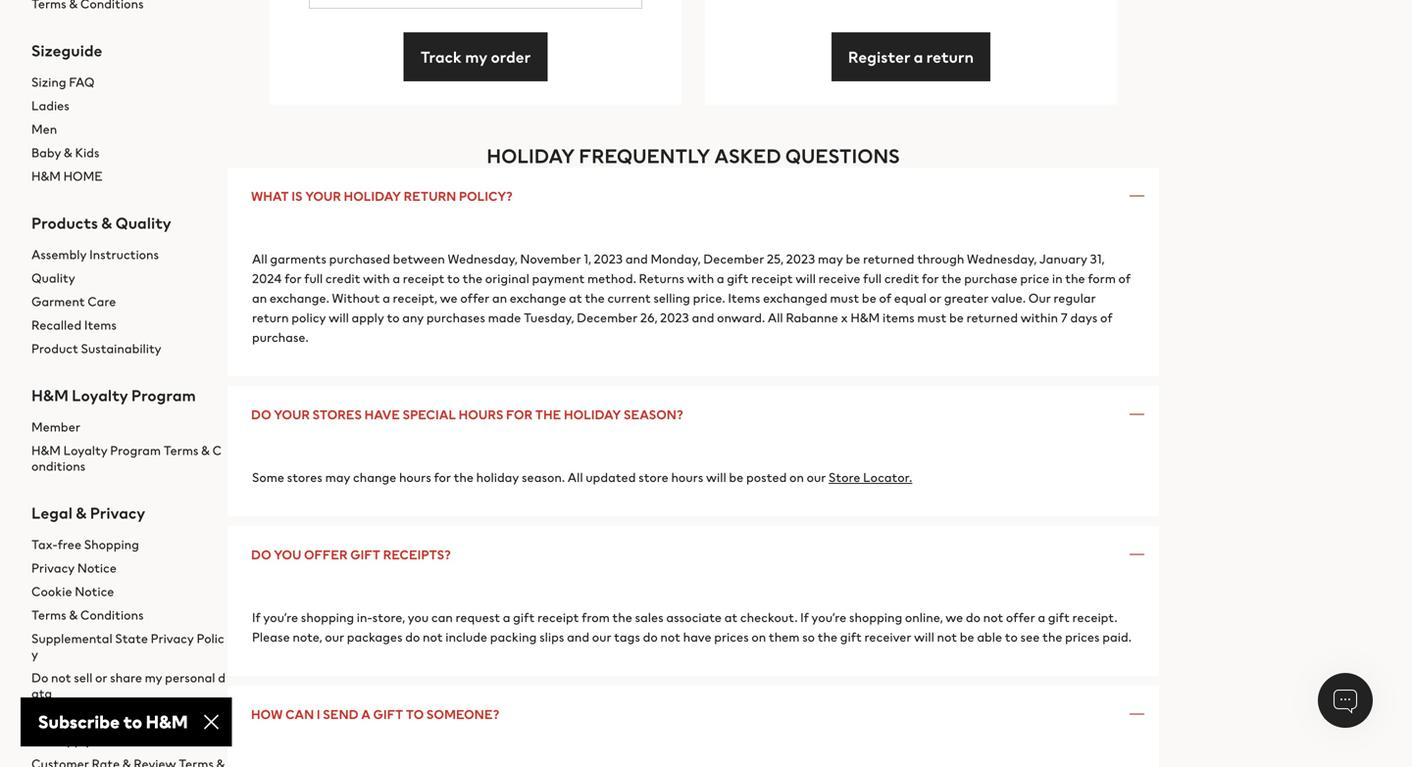 Task type: describe. For each thing, give the bounding box(es) containing it.
polic
[[197, 630, 224, 648]]

california residents link
[[31, 706, 228, 729]]

personal
[[165, 669, 215, 687]]

send
[[323, 706, 359, 724]]

tax-free shopping privacy notice cookie notice terms & conditions supplemental state privacy polic y do not sell or share my personal d ata california residents ca supply chains act
[[31, 535, 225, 750]]

not up able
[[983, 609, 1003, 627]]

chains
[[95, 732, 135, 750]]

hours inside the do your stores have special hours for the holiday season? dropdown button
[[459, 406, 503, 424]]

return inside all garments purchased between wednesday, november 1, 2023 and monday, december 25, 2023 may be returned through wednesday, january 31, 2024 for full credit with a receipt to the original payment method. returns with a gift receipt will receive full credit for the purchase price in the form of an exchange. without a receipt, we offer an exchange at the current selling price. items exchanged must be of equal or greater value. our regular return policy will apply to any purchases made tuesday, december 26, 2023 and onward. all rabanne x h&m items must be returned within 7 days of purchase.
[[252, 308, 289, 327]]

receipt inside if you're shopping in-store, you can request a gift receipt from the sales associate at checkout. if you're shopping online, we do not offer a gift receipt. please note, our packages do not include packing slips and our tags do not have prices on them so the gift receiver will not be able to see the prices paid.
[[537, 609, 579, 627]]

0 vertical spatial return
[[926, 46, 974, 68]]

be left posted
[[729, 468, 744, 487]]

0 horizontal spatial 2023
[[594, 250, 623, 268]]

2 shopping from the left
[[849, 609, 902, 627]]

0 vertical spatial program
[[131, 384, 196, 407]]

how
[[251, 706, 283, 724]]

1 horizontal spatial december
[[703, 250, 764, 268]]

them
[[769, 628, 800, 647]]

0 horizontal spatial our
[[325, 628, 344, 647]]

form
[[1088, 269, 1116, 288]]

a up see
[[1038, 609, 1045, 627]]

instructions
[[89, 245, 159, 264]]

0 vertical spatial holiday
[[344, 187, 401, 206]]

1 vertical spatial all
[[768, 308, 783, 327]]

store
[[639, 468, 669, 487]]

member h&m loyalty program terms & c onditions
[[31, 418, 222, 476]]

quality link
[[31, 266, 228, 290]]

2 with from the left
[[687, 269, 714, 288]]

at inside if you're shopping in-store, you can request a gift receipt from the sales associate at checkout. if you're shopping online, we do not offer a gift receipt. please note, our packages do not include packing slips and our tags do not have prices on them so the gift receiver will not be able to see the prices paid.
[[724, 609, 738, 627]]

the right see
[[1042, 628, 1062, 647]]

1 vertical spatial returned
[[967, 308, 1018, 327]]

so
[[802, 628, 815, 647]]

purchase
[[964, 269, 1018, 288]]

2 you're from the left
[[812, 609, 847, 627]]

may inside all garments purchased between wednesday, november 1, 2023 and monday, december 25, 2023 may be returned through wednesday, january 31, 2024 for full credit with a receipt to the original payment method. returns with a gift receipt will receive full credit for the purchase price in the form of an exchange. without a receipt, we offer an exchange at the current selling price. items exchanged must be of equal or greater value. our regular return policy will apply to any purchases made tuesday, december 26, 2023 and onward. all rabanne x h&m items must be returned within 7 days of purchase.
[[818, 250, 843, 268]]

sell
[[74, 669, 93, 687]]

1 vertical spatial may
[[325, 468, 350, 487]]

sizing
[[31, 73, 66, 91]]

0 horizontal spatial privacy
[[31, 559, 75, 578]]

i
[[317, 706, 320, 724]]

e.g. 31234567890 field
[[309, 0, 642, 9]]

2024
[[252, 269, 282, 288]]

gift left receipt.
[[1048, 609, 1070, 627]]

a up apply
[[383, 289, 390, 307]]

2 horizontal spatial of
[[1118, 269, 1131, 288]]

see
[[1020, 628, 1040, 647]]

2 horizontal spatial and
[[692, 308, 714, 327]]

the inside dropdown button
[[535, 406, 561, 424]]

the up tags
[[612, 609, 632, 627]]

the left original
[[463, 269, 483, 288]]

california
[[31, 708, 90, 727]]

original
[[485, 269, 529, 288]]

and inside if you're shopping in-store, you can request a gift receipt from the sales associate at checkout. if you're shopping online, we do not offer a gift receipt. please note, our packages do not include packing slips and our tags do not have prices on them so the gift receiver will not be able to see the prices paid.
[[567, 628, 589, 647]]

men link
[[31, 117, 228, 141]]

for down garments
[[285, 269, 302, 288]]

2 vertical spatial holiday
[[476, 468, 519, 487]]

will inside if you're shopping in-store, you can request a gift receipt from the sales associate at checkout. if you're shopping online, we do not offer a gift receipt. please note, our packages do not include packing slips and our tags do not have prices on them so the gift receiver will not be able to see the prices paid.
[[914, 628, 934, 647]]

do your stores have special hours for the holiday season?
[[251, 406, 683, 424]]

0 horizontal spatial receipt
[[403, 269, 444, 288]]

to up purchases
[[447, 269, 460, 288]]

faq
[[69, 73, 95, 91]]

quality for assembly instructions quality garment care recalled items product sustainability
[[31, 269, 75, 287]]

2 vertical spatial privacy
[[151, 630, 194, 648]]

1 horizontal spatial do
[[643, 628, 658, 647]]

ladies
[[31, 96, 70, 115]]

store,
[[372, 609, 405, 627]]

0 vertical spatial and
[[625, 250, 648, 268]]

sizing faq link
[[31, 70, 228, 94]]

tuesday,
[[524, 308, 574, 327]]

between
[[393, 250, 445, 268]]

sizeguide
[[31, 39, 102, 62]]

register
[[848, 46, 910, 68]]

some stores may change hours for the holiday season. all updated store hours will be posted on our store locator.
[[252, 468, 912, 487]]

we inside if you're shopping in-store, you can request a gift receipt from the sales associate at checkout. if you're shopping online, we do not offer a gift receipt. please note, our packages do not include packing slips and our tags do not have prices on them so the gift receiver will not be able to see the prices paid.
[[946, 609, 963, 627]]

holiday
[[487, 142, 575, 170]]

ata
[[31, 684, 52, 703]]

in-
[[357, 609, 372, 627]]

care
[[88, 292, 116, 311]]

gift inside the do you offer gift receipts? dropdown button
[[350, 546, 380, 564]]

do inside tax-free shopping privacy notice cookie notice terms & conditions supplemental state privacy polic y do not sell or share my personal d ata california residents ca supply chains act
[[31, 669, 48, 687]]

& up instructions
[[101, 212, 112, 234]]

purchases
[[426, 308, 485, 327]]

rabanne
[[786, 308, 838, 327]]

0 horizontal spatial of
[[879, 289, 891, 307]]

within
[[1021, 308, 1058, 327]]

2 an from the left
[[492, 289, 507, 307]]

special
[[403, 406, 456, 424]]

payment
[[532, 269, 585, 288]]

2 wednesday, from the left
[[967, 250, 1037, 268]]

2 prices from the left
[[1065, 628, 1100, 647]]

1 vertical spatial holiday
[[564, 406, 621, 424]]

legal
[[31, 502, 73, 525]]

recalled items link
[[31, 313, 228, 337]]

return inside dropdown button
[[404, 187, 456, 206]]

1 horizontal spatial our
[[592, 628, 611, 647]]

if you're shopping in-store, you can request a gift receipt from the sales associate at checkout. if you're shopping online, we do not offer a gift receipt. please note, our packages do not include packing slips and our tags do not have prices on them so the gift receiver will not be able to see the prices paid.
[[252, 609, 1132, 647]]

all garments purchased between wednesday, november 1, 2023 and monday, december 25, 2023 may be returned through wednesday, january 31, 2024 for full credit with a receipt to the original payment method. returns with a gift receipt will receive full credit for the purchase price in the form of an exchange. without a receipt, we offer an exchange at the current selling price. items exchanged must be of equal or greater value. our regular return policy will apply to any purchases made tuesday, december 26, 2023 and onward. all rabanne x h&m items must be returned within 7 days of purchase.
[[252, 250, 1131, 347]]

my inside tax-free shopping privacy notice cookie notice terms & conditions supplemental state privacy polic y do not sell or share my personal d ata california residents ca supply chains act
[[145, 669, 162, 687]]

the down do your stores have special hours for the holiday season?
[[454, 468, 474, 487]]

2 if from the left
[[800, 609, 809, 627]]

1 vertical spatial december
[[577, 308, 638, 327]]

terms inside the member h&m loyalty program terms & c onditions
[[163, 441, 199, 460]]

to left any
[[387, 308, 400, 327]]

for down through
[[922, 269, 939, 288]]

baby
[[31, 143, 61, 162]]

1 an from the left
[[252, 289, 267, 307]]

0 vertical spatial loyalty
[[72, 384, 128, 407]]

register a return
[[848, 46, 974, 68]]

ladies link
[[31, 94, 228, 117]]

1 horizontal spatial of
[[1100, 308, 1113, 327]]

greater
[[944, 289, 989, 307]]

your inside the do your stores have special hours for the holiday season? dropdown button
[[274, 406, 310, 424]]

any
[[402, 308, 424, 327]]

2 horizontal spatial receipt
[[751, 269, 793, 288]]

offer inside dropdown button
[[304, 546, 348, 564]]

shopping
[[84, 535, 139, 554]]

what
[[251, 187, 289, 206]]

is
[[292, 187, 303, 206]]

h&m loyalty program terms & c onditions link
[[31, 439, 228, 478]]

equal
[[894, 289, 927, 307]]

product
[[31, 339, 78, 358]]

on inside if you're shopping in-store, you can request a gift receipt from the sales associate at checkout. if you're shopping online, we do not offer a gift receipt. please note, our packages do not include packing slips and our tags do not have prices on them so the gift receiver will not be able to see the prices paid.
[[752, 628, 766, 647]]

1 you're from the left
[[263, 609, 298, 627]]

receiver
[[864, 628, 911, 647]]

1 horizontal spatial must
[[917, 308, 947, 327]]

do you offer gift receipts?
[[251, 546, 451, 564]]

legal & privacy
[[31, 502, 145, 525]]

include
[[445, 628, 487, 647]]

1 credit from the left
[[325, 269, 360, 288]]

note,
[[293, 628, 322, 647]]

share
[[110, 669, 142, 687]]

supplemental
[[31, 630, 112, 648]]

terms & conditions link
[[31, 604, 228, 627]]

1 with from the left
[[363, 269, 390, 288]]

0 vertical spatial on
[[789, 468, 804, 487]]

0 vertical spatial privacy
[[90, 502, 145, 525]]

made
[[488, 308, 521, 327]]

gift up packing
[[513, 609, 535, 627]]

your inside what is your holiday return policy? dropdown button
[[305, 187, 341, 206]]

november
[[520, 250, 581, 268]]

1 prices from the left
[[714, 628, 749, 647]]

able
[[977, 628, 1002, 647]]

january
[[1039, 250, 1087, 268]]

store
[[829, 468, 860, 487]]

the right in
[[1065, 269, 1085, 288]]

will left posted
[[706, 468, 726, 487]]

a up the receipt,
[[393, 269, 400, 288]]

2 horizontal spatial hours
[[671, 468, 703, 487]]

1 vertical spatial notice
[[75, 582, 114, 601]]

home
[[63, 167, 103, 185]]

a right register
[[914, 46, 923, 68]]

be left equal
[[862, 289, 877, 307]]

tax-
[[31, 535, 58, 554]]

do for do your stores have special hours for the holiday season?
[[251, 406, 271, 424]]

monday,
[[651, 250, 701, 268]]

someone?
[[426, 706, 499, 724]]

cookie
[[31, 582, 72, 601]]

26,
[[640, 308, 657, 327]]

exchange
[[510, 289, 566, 307]]

offer inside if you're shopping in-store, you can request a gift receipt from the sales associate at checkout. if you're shopping online, we do not offer a gift receipt. please note, our packages do not include packing slips and our tags do not have prices on them so the gift receiver will not be able to see the prices paid.
[[1006, 609, 1035, 627]]

2 horizontal spatial our
[[807, 468, 826, 487]]

0 horizontal spatial must
[[830, 289, 859, 307]]

baby & kids link
[[31, 141, 228, 164]]

policy?
[[459, 187, 513, 206]]

online,
[[905, 609, 943, 627]]

to inside how can i send a gift to someone? dropdown button
[[406, 706, 424, 724]]

0 horizontal spatial all
[[252, 250, 267, 268]]

ca supply chains act link
[[31, 729, 228, 753]]

do not sell or share my personal d ata link
[[31, 666, 228, 706]]

not left include
[[423, 628, 443, 647]]

for down special
[[434, 468, 451, 487]]

you inside if you're shopping in-store, you can request a gift receipt from the sales associate at checkout. if you're shopping online, we do not offer a gift receipt. please note, our packages do not include packing slips and our tags do not have prices on them so the gift receiver will not be able to see the prices paid.
[[408, 609, 429, 627]]

a up packing
[[503, 609, 510, 627]]

receipt.
[[1072, 609, 1118, 627]]

how can i send a gift to someone? button
[[228, 687, 1159, 743]]

order
[[491, 46, 531, 68]]



Task type: locate. For each thing, give the bounding box(es) containing it.
0 vertical spatial all
[[252, 250, 267, 268]]

1 horizontal spatial my
[[465, 46, 488, 68]]

have down 'associate' at the bottom
[[683, 628, 712, 647]]

notice up conditions
[[75, 582, 114, 601]]

0 horizontal spatial may
[[325, 468, 350, 487]]

a up price.
[[717, 269, 724, 288]]

2 horizontal spatial all
[[768, 308, 783, 327]]

2 horizontal spatial holiday
[[564, 406, 621, 424]]

sales
[[635, 609, 664, 627]]

1 horizontal spatial terms
[[163, 441, 199, 460]]

1 wednesday, from the left
[[448, 250, 517, 268]]

and down from
[[567, 628, 589, 647]]

0 vertical spatial you
[[274, 546, 301, 564]]

1 if from the left
[[252, 609, 261, 627]]

may up 'receive' at top
[[818, 250, 843, 268]]

be
[[846, 250, 860, 268], [862, 289, 877, 307], [949, 308, 964, 327], [729, 468, 744, 487], [960, 628, 974, 647]]

receipt,
[[393, 289, 437, 307]]

& right legal
[[76, 502, 87, 525]]

h&m up the member
[[31, 384, 69, 407]]

0 horizontal spatial or
[[95, 669, 107, 687]]

your up some
[[274, 406, 310, 424]]

full up exchange.
[[304, 269, 323, 288]]

h&m home link
[[31, 164, 228, 188]]

do you offer gift receipts? button
[[228, 527, 1159, 584]]

1 vertical spatial stores
[[287, 468, 323, 487]]

1 horizontal spatial credit
[[884, 269, 919, 288]]

0 horizontal spatial do
[[405, 628, 420, 647]]

receipt down 25,
[[751, 269, 793, 288]]

assembly instructions link
[[31, 243, 228, 266]]

be up 'receive' at top
[[846, 250, 860, 268]]

product sustainability link
[[31, 337, 228, 360]]

must down equal
[[917, 308, 947, 327]]

we up purchases
[[440, 289, 458, 307]]

gift left receiver
[[840, 628, 862, 647]]

gift inside how can i send a gift to someone? dropdown button
[[373, 706, 403, 724]]

1 horizontal spatial or
[[929, 289, 941, 307]]

2 credit from the left
[[884, 269, 919, 288]]

my inside button
[[465, 46, 488, 68]]

1 vertical spatial items
[[84, 316, 117, 334]]

products & quality
[[31, 212, 171, 234]]

stores
[[312, 406, 362, 424], [287, 468, 323, 487]]

regular
[[1054, 289, 1096, 307]]

change
[[353, 468, 396, 487]]

tax-free shopping link
[[31, 533, 228, 556]]

h&m inside sizing faq ladies men baby & kids h&m home
[[31, 167, 61, 185]]

stores right some
[[287, 468, 323, 487]]

privacy left the polic at the bottom
[[151, 630, 194, 648]]

privacy up cookie
[[31, 559, 75, 578]]

register a return link
[[832, 32, 991, 81]]

to inside if you're shopping in-store, you can request a gift receipt from the sales associate at checkout. if you're shopping online, we do not offer a gift receipt. please note, our packages do not include packing slips and our tags do not have prices on them so the gift receiver will not be able to see the prices paid.
[[1005, 628, 1018, 647]]

0 horizontal spatial terms
[[31, 606, 66, 625]]

2023 up method.
[[594, 250, 623, 268]]

0 horizontal spatial at
[[569, 289, 582, 307]]

receive
[[818, 269, 861, 288]]

may left change
[[325, 468, 350, 487]]

items down care
[[84, 316, 117, 334]]

do for do you offer gift receipts?
[[251, 546, 271, 564]]

2 horizontal spatial offer
[[1006, 609, 1035, 627]]

paid.
[[1102, 628, 1132, 647]]

1 horizontal spatial can
[[431, 609, 453, 627]]

1 horizontal spatial have
[[683, 628, 712, 647]]

program inside the member h&m loyalty program terms & c onditions
[[110, 441, 161, 460]]

stores inside dropdown button
[[312, 406, 362, 424]]

& left kids
[[64, 143, 72, 162]]

loyalty inside the member h&m loyalty program terms & c onditions
[[63, 441, 107, 460]]

onward.
[[717, 308, 765, 327]]

1 vertical spatial can
[[285, 706, 314, 724]]

1 horizontal spatial quality
[[115, 212, 171, 234]]

products
[[31, 212, 98, 234]]

x
[[841, 308, 848, 327]]

selling
[[653, 289, 690, 307]]

how can i send a gift to someone?
[[251, 706, 499, 724]]

receipt
[[403, 269, 444, 288], [751, 269, 793, 288], [537, 609, 579, 627]]

for inside dropdown button
[[506, 406, 533, 424]]

garment
[[31, 292, 85, 311]]

1 vertical spatial we
[[946, 609, 963, 627]]

can up include
[[431, 609, 453, 627]]

0 horizontal spatial on
[[752, 628, 766, 647]]

through
[[917, 250, 964, 268]]

0 horizontal spatial you
[[274, 546, 301, 564]]

returned down value.
[[967, 308, 1018, 327]]

quality inside assembly instructions quality garment care recalled items product sustainability
[[31, 269, 75, 287]]

and down price.
[[692, 308, 714, 327]]

1 vertical spatial program
[[110, 441, 161, 460]]

0 vertical spatial quality
[[115, 212, 171, 234]]

h&m down baby
[[31, 167, 61, 185]]

1 vertical spatial terms
[[31, 606, 66, 625]]

1 horizontal spatial if
[[800, 609, 809, 627]]

1 vertical spatial at
[[724, 609, 738, 627]]

holiday
[[344, 187, 401, 206], [564, 406, 621, 424], [476, 468, 519, 487]]

not down sales
[[660, 628, 680, 647]]

2 vertical spatial return
[[252, 308, 289, 327]]

1 horizontal spatial you
[[408, 609, 429, 627]]

conditions
[[80, 606, 144, 625]]

0 vertical spatial terms
[[163, 441, 199, 460]]

0 horizontal spatial can
[[285, 706, 314, 724]]

will up the exchanged
[[796, 269, 816, 288]]

1 horizontal spatial hours
[[459, 406, 503, 424]]

our
[[1028, 289, 1051, 307]]

2 horizontal spatial return
[[926, 46, 974, 68]]

0 vertical spatial may
[[818, 250, 843, 268]]

must up x on the top right
[[830, 289, 859, 307]]

1 vertical spatial and
[[692, 308, 714, 327]]

0 horizontal spatial we
[[440, 289, 458, 307]]

terms inside tax-free shopping privacy notice cookie notice terms & conditions supplemental state privacy polic y do not sell or share my personal d ata california residents ca supply chains act
[[31, 606, 66, 625]]

1 full from the left
[[304, 269, 323, 288]]

must
[[830, 289, 859, 307], [917, 308, 947, 327]]

our
[[807, 468, 826, 487], [325, 628, 344, 647], [592, 628, 611, 647]]

0 horizontal spatial quality
[[31, 269, 75, 287]]

items inside all garments purchased between wednesday, november 1, 2023 and monday, december 25, 2023 may be returned through wednesday, january 31, 2024 for full credit with a receipt to the original payment method. returns with a gift receipt will receive full credit for the purchase price in the form of an exchange. without a receipt, we offer an exchange at the current selling price. items exchanged must be of equal or greater value. our regular return policy will apply to any purchases made tuesday, december 26, 2023 and onward. all rabanne x h&m items must be returned within 7 days of purchase.
[[728, 289, 760, 307]]

packing
[[490, 628, 537, 647]]

your right is
[[305, 187, 341, 206]]

a inside dropdown button
[[361, 706, 371, 724]]

1 vertical spatial or
[[95, 669, 107, 687]]

0 horizontal spatial prices
[[714, 628, 749, 647]]

have inside dropdown button
[[364, 406, 400, 424]]

h&m inside the member h&m loyalty program terms & c onditions
[[31, 441, 61, 460]]

current
[[607, 289, 651, 307]]

1 vertical spatial return
[[404, 187, 456, 206]]

my right share
[[145, 669, 162, 687]]

1 horizontal spatial items
[[728, 289, 760, 307]]

kids
[[75, 143, 100, 162]]

all up the 2024
[[252, 250, 267, 268]]

returned up equal
[[863, 250, 914, 268]]

shopping up note,
[[301, 609, 354, 627]]

returned
[[863, 250, 914, 268], [967, 308, 1018, 327]]

0 horizontal spatial shopping
[[301, 609, 354, 627]]

we inside all garments purchased between wednesday, november 1, 2023 and monday, december 25, 2023 may be returned through wednesday, january 31, 2024 for full credit with a receipt to the original payment method. returns with a gift receipt will receive full credit for the purchase price in the form of an exchange. without a receipt, we offer an exchange at the current selling price. items exchanged must be of equal or greater value. our regular return policy will apply to any purchases made tuesday, december 26, 2023 and onward. all rabanne x h&m items must be returned within 7 days of purchase.
[[440, 289, 458, 307]]

0 vertical spatial do
[[251, 406, 271, 424]]

items
[[728, 289, 760, 307], [84, 316, 117, 334]]

return left policy?
[[404, 187, 456, 206]]

return up purchase.
[[252, 308, 289, 327]]

can inside if you're shopping in-store, you can request a gift receipt from the sales associate at checkout. if you're shopping online, we do not offer a gift receipt. please note, our packages do not include packing slips and our tags do not have prices on them so the gift receiver will not be able to see the prices paid.
[[431, 609, 453, 627]]

gift up onward. on the top of the page
[[727, 269, 749, 288]]

2023
[[594, 250, 623, 268], [786, 250, 815, 268], [660, 308, 689, 327]]

residents
[[92, 708, 149, 727]]

slips
[[539, 628, 564, 647]]

price.
[[693, 289, 725, 307]]

if up 'so'
[[800, 609, 809, 627]]

recalled
[[31, 316, 82, 334]]

purchased
[[329, 250, 390, 268]]

not inside tax-free shopping privacy notice cookie notice terms & conditions supplemental state privacy polic y do not sell or share my personal d ata california residents ca supply chains act
[[51, 669, 71, 687]]

you're up please
[[263, 609, 298, 627]]

can left i
[[285, 706, 314, 724]]

not
[[983, 609, 1003, 627], [423, 628, 443, 647], [660, 628, 680, 647], [937, 628, 957, 647], [51, 669, 71, 687]]

be down greater
[[949, 308, 964, 327]]

be inside if you're shopping in-store, you can request a gift receipt from the sales associate at checkout. if you're shopping online, we do not offer a gift receipt. please note, our packages do not include packing slips and our tags do not have prices on them so the gift receiver will not be able to see the prices paid.
[[960, 628, 974, 647]]

2 horizontal spatial 2023
[[786, 250, 815, 268]]

loyalty
[[72, 384, 128, 407], [63, 441, 107, 460]]

on down checkout.
[[752, 628, 766, 647]]

0 horizontal spatial hours
[[399, 468, 431, 487]]

offer
[[460, 289, 490, 307], [304, 546, 348, 564], [1006, 609, 1035, 627]]

2023 down selling
[[660, 308, 689, 327]]

1 horizontal spatial receipt
[[537, 609, 579, 627]]

h&m right x on the top right
[[851, 308, 880, 327]]

of right "days"
[[1100, 308, 1113, 327]]

do right 'packages'
[[405, 628, 420, 647]]

0 vertical spatial december
[[703, 250, 764, 268]]

h&m inside all garments purchased between wednesday, november 1, 2023 and monday, december 25, 2023 may be returned through wednesday, january 31, 2024 for full credit with a receipt to the original payment method. returns with a gift receipt will receive full credit for the purchase price in the form of an exchange. without a receipt, we offer an exchange at the current selling price. items exchanged must be of equal or greater value. our regular return policy will apply to any purchases made tuesday, december 26, 2023 and onward. all rabanne x h&m items must be returned within 7 days of purchase.
[[851, 308, 880, 327]]

& left c at the bottom of page
[[201, 441, 210, 460]]

notice down shopping
[[77, 559, 117, 578]]

exchanged
[[763, 289, 827, 307]]

items up onward. on the top of the page
[[728, 289, 760, 307]]

0 vertical spatial returned
[[863, 250, 914, 268]]

1 horizontal spatial 2023
[[660, 308, 689, 327]]

of right form
[[1118, 269, 1131, 288]]

an down the 2024
[[252, 289, 267, 307]]

0 vertical spatial notice
[[77, 559, 117, 578]]

do inside the do you offer gift receipts? dropdown button
[[251, 546, 271, 564]]

have inside if you're shopping in-store, you can request a gift receipt from the sales associate at checkout. if you're shopping online, we do not offer a gift receipt. please note, our packages do not include packing slips and our tags do not have prices on them so the gift receiver will not be able to see the prices paid.
[[683, 628, 712, 647]]

h&m loyalty program
[[31, 384, 196, 407]]

1 vertical spatial do
[[251, 546, 271, 564]]

c
[[212, 441, 222, 460]]

without
[[332, 289, 380, 307]]

& inside tax-free shopping privacy notice cookie notice terms & conditions supplemental state privacy polic y do not sell or share my personal d ata california residents ca supply chains act
[[69, 606, 78, 625]]

0 horizontal spatial if
[[252, 609, 261, 627]]

the down through
[[942, 269, 962, 288]]

what is your holiday return policy?
[[251, 187, 513, 206]]

free
[[58, 535, 82, 554]]

1 vertical spatial must
[[917, 308, 947, 327]]

do down the y
[[31, 669, 48, 687]]

program down member link
[[110, 441, 161, 460]]

gift right "send"
[[373, 706, 403, 724]]

or right sell
[[95, 669, 107, 687]]

0 vertical spatial at
[[569, 289, 582, 307]]

items inside assembly instructions quality garment care recalled items product sustainability
[[84, 316, 117, 334]]

1 horizontal spatial you're
[[812, 609, 847, 627]]

1 horizontal spatial all
[[568, 468, 583, 487]]

offer up see
[[1006, 609, 1035, 627]]

my left order
[[465, 46, 488, 68]]

0 vertical spatial items
[[728, 289, 760, 307]]

if up please
[[252, 609, 261, 627]]

do your stores have special hours for the holiday season? button
[[228, 386, 1159, 443]]

you inside the do you offer gift receipts? dropdown button
[[274, 546, 301, 564]]

0 vertical spatial must
[[830, 289, 859, 307]]

1 horizontal spatial on
[[789, 468, 804, 487]]

1 shopping from the left
[[301, 609, 354, 627]]

from
[[582, 609, 610, 627]]

store locator. link
[[829, 468, 912, 487]]

in
[[1052, 269, 1063, 288]]

receipt down between
[[403, 269, 444, 288]]

1 horizontal spatial offer
[[460, 289, 490, 307]]

& inside the member h&m loyalty program terms & c onditions
[[201, 441, 210, 460]]

1 horizontal spatial at
[[724, 609, 738, 627]]

if
[[252, 609, 261, 627], [800, 609, 809, 627]]

1 horizontal spatial and
[[625, 250, 648, 268]]

2 vertical spatial all
[[568, 468, 583, 487]]

2 vertical spatial and
[[567, 628, 589, 647]]

track my order button
[[404, 32, 547, 81]]

receipts?
[[383, 546, 451, 564]]

the right 'so'
[[818, 628, 838, 647]]

program up member link
[[131, 384, 196, 407]]

return right register
[[926, 46, 974, 68]]

1 horizontal spatial return
[[404, 187, 456, 206]]

please
[[252, 628, 290, 647]]

2 vertical spatial of
[[1100, 308, 1113, 327]]

our down from
[[592, 628, 611, 647]]

do down some
[[251, 546, 271, 564]]

the down method.
[[585, 289, 605, 307]]

assembly
[[31, 245, 87, 264]]

do inside the do your stores have special hours for the holiday season? dropdown button
[[251, 406, 271, 424]]

& inside sizing faq ladies men baby & kids h&m home
[[64, 143, 72, 162]]

& up 'supplemental'
[[69, 606, 78, 625]]

0 horizontal spatial returned
[[863, 250, 914, 268]]

offer up purchases
[[460, 289, 490, 307]]

or inside all garments purchased between wednesday, november 1, 2023 and monday, december 25, 2023 may be returned through wednesday, january 31, 2024 for full credit with a receipt to the original payment method. returns with a gift receipt will receive full credit for the purchase price in the form of an exchange. without a receipt, we offer an exchange at the current selling price. items exchanged must be of equal or greater value. our regular return policy will apply to any purchases made tuesday, december 26, 2023 and onward. all rabanne x h&m items must be returned within 7 days of purchase.
[[929, 289, 941, 307]]

1 horizontal spatial we
[[946, 609, 963, 627]]

offer inside all garments purchased between wednesday, november 1, 2023 and monday, december 25, 2023 may be returned through wednesday, january 31, 2024 for full credit with a receipt to the original payment method. returns with a gift receipt will receive full credit for the purchase price in the form of an exchange. without a receipt, we offer an exchange at the current selling price. items exchanged must be of equal or greater value. our regular return policy will apply to any purchases made tuesday, december 26, 2023 and onward. all rabanne x h&m items must be returned within 7 days of purchase.
[[460, 289, 490, 307]]

h&m
[[31, 167, 61, 185], [851, 308, 880, 327], [31, 384, 69, 407], [31, 441, 61, 460]]

1 vertical spatial on
[[752, 628, 766, 647]]

1 horizontal spatial an
[[492, 289, 507, 307]]

prices
[[714, 628, 749, 647], [1065, 628, 1100, 647]]

2 vertical spatial do
[[31, 669, 48, 687]]

2 full from the left
[[863, 269, 882, 288]]

december left 25,
[[703, 250, 764, 268]]

you're up 'so'
[[812, 609, 847, 627]]

quality up garment
[[31, 269, 75, 287]]

all down the exchanged
[[768, 308, 783, 327]]

privacy up shopping
[[90, 502, 145, 525]]

do down sales
[[643, 628, 658, 647]]

quality
[[115, 212, 171, 234], [31, 269, 75, 287]]

supplemental state privacy polic y link
[[31, 627, 228, 666]]

you're
[[263, 609, 298, 627], [812, 609, 847, 627]]

can inside dropdown button
[[285, 706, 314, 724]]

1 horizontal spatial prices
[[1065, 628, 1100, 647]]

act
[[137, 732, 159, 750]]

1 vertical spatial your
[[274, 406, 310, 424]]

prices down receipt.
[[1065, 628, 1100, 647]]

1 horizontal spatial holiday
[[476, 468, 519, 487]]

2023 right 25,
[[786, 250, 815, 268]]

terms left c at the bottom of page
[[163, 441, 199, 460]]

or inside tax-free shopping privacy notice cookie notice terms & conditions supplemental state privacy polic y do not sell or share my personal d ata california residents ca supply chains act
[[95, 669, 107, 687]]

0 vertical spatial offer
[[460, 289, 490, 307]]

will down without
[[329, 308, 349, 327]]

loyalty down the member
[[63, 441, 107, 460]]

gift
[[727, 269, 749, 288], [350, 546, 380, 564], [513, 609, 535, 627], [1048, 609, 1070, 627], [840, 628, 862, 647], [373, 706, 403, 724]]

questions
[[785, 142, 900, 170]]

gift inside all garments purchased between wednesday, november 1, 2023 and monday, december 25, 2023 may be returned through wednesday, january 31, 2024 for full credit with a receipt to the original payment method. returns with a gift receipt will receive full credit for the purchase price in the form of an exchange. without a receipt, we offer an exchange at the current selling price. items exchanged must be of equal or greater value. our regular return policy will apply to any purchases made tuesday, december 26, 2023 and onward. all rabanne x h&m items must be returned within 7 days of purchase.
[[727, 269, 749, 288]]

0 vertical spatial your
[[305, 187, 341, 206]]

for up the season.
[[506, 406, 533, 424]]

d
[[218, 669, 225, 687]]

quality for products & quality
[[115, 212, 171, 234]]

not left sell
[[51, 669, 71, 687]]

at inside all garments purchased between wednesday, november 1, 2023 and monday, december 25, 2023 may be returned through wednesday, january 31, 2024 for full credit with a receipt to the original payment method. returns with a gift receipt will receive full credit for the purchase price in the form of an exchange. without a receipt, we offer an exchange at the current selling price. items exchanged must be of equal or greater value. our regular return policy will apply to any purchases made tuesday, december 26, 2023 and onward. all rabanne x h&m items must be returned within 7 days of purchase.
[[569, 289, 582, 307]]

have left special
[[364, 406, 400, 424]]

you down some
[[274, 546, 301, 564]]

0 horizontal spatial holiday
[[344, 187, 401, 206]]

not down online,
[[937, 628, 957, 647]]

0 vertical spatial or
[[929, 289, 941, 307]]

member
[[31, 418, 80, 436]]

0 horizontal spatial an
[[252, 289, 267, 307]]

full right 'receive' at top
[[863, 269, 882, 288]]

1 horizontal spatial full
[[863, 269, 882, 288]]

2 horizontal spatial do
[[966, 609, 981, 627]]

quality up the assembly instructions link
[[115, 212, 171, 234]]

0 vertical spatial stores
[[312, 406, 362, 424]]

1 horizontal spatial may
[[818, 250, 843, 268]]

to left see
[[1005, 628, 1018, 647]]

our left store
[[807, 468, 826, 487]]

wednesday,
[[448, 250, 517, 268], [967, 250, 1037, 268]]

on right posted
[[789, 468, 804, 487]]



Task type: vqa. For each thing, say whether or not it's contained in the screenshot.
QUESTIONS
yes



